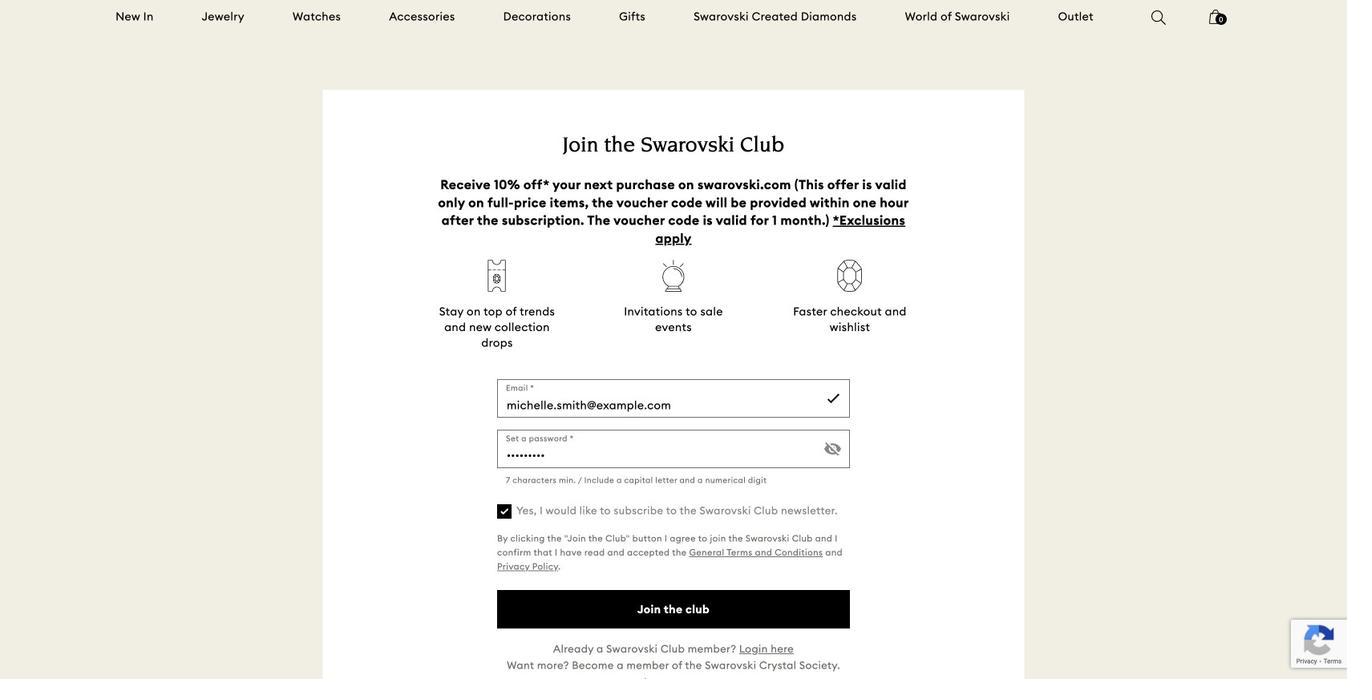 Task type: describe. For each thing, give the bounding box(es) containing it.
benefit collection image
[[657, 260, 690, 292]]

search image image
[[1152, 10, 1166, 25]]



Task type: vqa. For each thing, say whether or not it's contained in the screenshot.
THE LEFT-LOCATOR IMAGE
no



Task type: locate. For each thing, give the bounding box(es) containing it.
None checkbox
[[497, 504, 512, 519]]

benefit vip image
[[829, 260, 871, 292]]

Set a password * password field
[[497, 430, 850, 468]]

benefit pre-sale image
[[480, 260, 514, 292]]

cart-mobile image image
[[1209, 10, 1222, 24]]

Email * email field
[[497, 379, 850, 418]]



